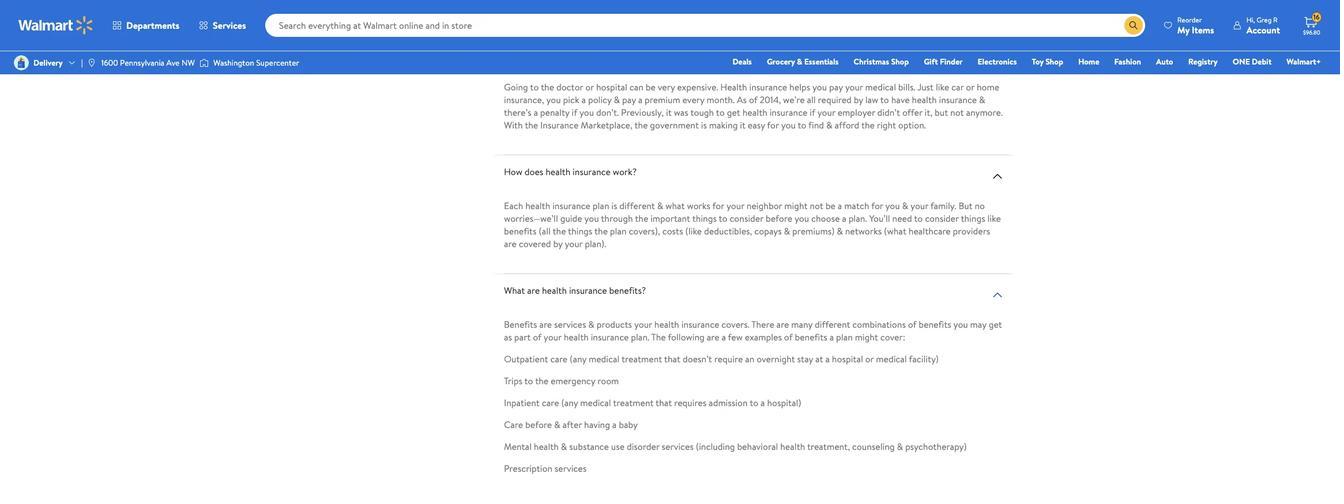 Task type: vqa. For each thing, say whether or not it's contained in the screenshot.
the "thanksgiving"
no



Task type: locate. For each thing, give the bounding box(es) containing it.
before right care
[[525, 419, 552, 431]]

 image
[[14, 55, 29, 70], [87, 58, 97, 67]]

hospital
[[596, 81, 627, 93], [832, 353, 863, 366]]

it,
[[925, 106, 933, 119]]

0 vertical spatial by
[[854, 93, 863, 106]]

0 horizontal spatial  image
[[14, 55, 29, 70]]

services
[[213, 19, 246, 32]]

hospital left can
[[596, 81, 627, 93]]

0 vertical spatial (any
[[570, 353, 587, 366]]

at
[[816, 353, 823, 366]]

2 horizontal spatial things
[[961, 212, 985, 225]]

law
[[865, 93, 878, 106]]

by inside each health insurance plan is different & what works for your neighbor might not be a match for you & your family. but no worries—we'll guide you through the important things to consider before you choose a plan. you'll need to consider things like benefits (all the things the plan covers), costs (like deductibles, copays & premiums) & networks (what healthcare providers are covered by your plan).
[[553, 238, 563, 250]]

hospital right at
[[832, 353, 863, 366]]

benefits left "(all"
[[504, 225, 537, 238]]

trips to the emergency room
[[504, 375, 619, 388]]

get inside going to the doctor or hospital can be very expensive. health insurance helps you pay your medical bills. just like car or home insurance, you pick a policy & pay a premium every month. as of 2014, we're all required by law to have health insurance & there's a penalty if you don't. previously, it was tough to get health insurance if your employer didn't offer it, but not anymore. with the insurance marketplace, the government is making it easy for you to find & afford the right option.
[[727, 106, 740, 119]]

0 vertical spatial plan.
[[849, 212, 867, 225]]

plan right plan).
[[610, 225, 627, 238]]

0 vertical spatial get
[[727, 106, 740, 119]]

1 horizontal spatial if
[[810, 106, 815, 119]]

0 horizontal spatial benefits
[[504, 225, 537, 238]]

medical up having
[[580, 397, 611, 409]]

the right guide
[[595, 225, 608, 238]]

|
[[81, 57, 83, 69]]

neighbor
[[747, 200, 782, 212]]

(any up 'care before & after having a baby'
[[561, 397, 578, 409]]

a left few
[[722, 331, 726, 344]]

by inside going to the doctor or hospital can be very expensive. health insurance helps you pay your medical bills. just like car or home insurance, you pick a policy & pay a premium every month. as of 2014, we're all required by law to have health insurance & there's a penalty if you don't. previously, it was tough to get health insurance if your employer didn't offer it, but not anymore. with the insurance marketplace, the government is making it easy for you to find & afford the right option.
[[854, 93, 863, 106]]

2 if from the left
[[810, 106, 815, 119]]

family.
[[931, 200, 957, 212]]

tough
[[691, 106, 714, 119]]

christmas shop link
[[849, 55, 914, 68]]

0 vertical spatial treatment
[[622, 353, 662, 366]]

0 horizontal spatial if
[[572, 106, 577, 119]]

each health insurance plan is different & what works for your neighbor might not be a match for you & your family. but no worries—we'll guide you through the important things to consider before you choose a plan. you'll need to consider things like benefits (all the things the plan covers), costs (like deductibles, copays & premiums) & networks (what healthcare providers are covered by your plan).
[[504, 200, 1001, 250]]

of right as
[[749, 93, 758, 106]]

match
[[844, 200, 869, 212]]

psychotherapy)
[[905, 441, 967, 453]]

what are health insurance benefits? image
[[991, 288, 1005, 302]]

2014,
[[760, 93, 781, 106]]

different up covers),
[[620, 200, 655, 212]]

things right "(all"
[[568, 225, 593, 238]]

different right many
[[815, 318, 850, 331]]

1 vertical spatial treatment
[[613, 397, 654, 409]]

be inside going to the doctor or hospital can be very expensive. health insurance helps you pay your medical bills. just like car or home insurance, you pick a policy & pay a premium every month. as of 2014, we're all required by law to have health insurance & there's a penalty if you don't. previously, it was tough to get health insurance if your employer didn't offer it, but not anymore. with the insurance marketplace, the government is making it easy for you to find & afford the right option.
[[646, 81, 656, 93]]

1 vertical spatial by
[[553, 238, 563, 250]]

1 horizontal spatial different
[[815, 318, 850, 331]]

you left 'may'
[[954, 318, 968, 331]]

1 horizontal spatial be
[[826, 200, 836, 212]]

$96.80
[[1303, 28, 1321, 36]]

to right law
[[881, 93, 889, 106]]

1 horizontal spatial consider
[[925, 212, 959, 225]]

0 horizontal spatial it
[[666, 106, 672, 119]]

1 horizontal spatial shop
[[1046, 56, 1063, 67]]

prescription
[[504, 463, 553, 475]]

you inside benefits are services & products your health insurance covers. there are many different combinations of benefits you may get as part of your health insurance plan. the following are a few examples of benefits a plan might cover:
[[954, 318, 968, 331]]

finder
[[940, 56, 963, 67]]

treatment down the
[[622, 353, 662, 366]]

shop for christmas shop
[[891, 56, 909, 67]]

might up the premiums)
[[785, 200, 808, 212]]

auto
[[1156, 56, 1173, 67]]

0 horizontal spatial consider
[[730, 212, 764, 225]]

1 vertical spatial that
[[656, 397, 672, 409]]

1 horizontal spatial plan.
[[849, 212, 867, 225]]

1 vertical spatial not
[[810, 200, 824, 212]]

inpatient care (any medical treatment that requires admission to a hospital)
[[504, 397, 802, 409]]

1 vertical spatial plan.
[[631, 331, 650, 344]]

to right works
[[719, 212, 728, 225]]

does
[[525, 166, 543, 178]]

0 horizontal spatial shop
[[891, 56, 909, 67]]

expensive.
[[677, 81, 718, 93]]

0 vertical spatial different
[[620, 200, 655, 212]]

insurance down health insurance faqs
[[562, 47, 600, 59]]

you down we're
[[781, 119, 796, 131]]

services down substance
[[555, 463, 587, 475]]

option.
[[898, 119, 926, 131]]

departments
[[126, 19, 179, 32]]

are left few
[[707, 331, 720, 344]]

what are health insurance benefits?
[[504, 284, 646, 297]]

1 horizontal spatial  image
[[87, 58, 97, 67]]

as
[[737, 93, 747, 106]]

the left right
[[862, 119, 875, 131]]

care for inpatient
[[542, 397, 559, 409]]

or
[[586, 81, 594, 93], [966, 81, 975, 93], [865, 353, 874, 366]]

2 vertical spatial plan
[[836, 331, 853, 344]]

benefits?
[[609, 284, 646, 297]]

1 vertical spatial might
[[855, 331, 878, 344]]

different inside benefits are services & products your health insurance covers. there are many different combinations of benefits you may get as part of your health insurance plan. the following are a few examples of benefits a plan might cover:
[[815, 318, 850, 331]]

a left match
[[838, 200, 842, 212]]

0 vertical spatial might
[[785, 200, 808, 212]]

0 horizontal spatial hospital
[[596, 81, 627, 93]]

0 horizontal spatial for
[[713, 200, 724, 212]]

get inside benefits are services & products your health insurance covers. there are many different combinations of benefits you may get as part of your health insurance plan. the following are a few examples of benefits a plan might cover:
[[989, 318, 1002, 331]]

how does health insurance work? image
[[991, 170, 1005, 183]]

stay
[[797, 353, 813, 366]]

requires
[[674, 397, 707, 409]]

don't.
[[596, 106, 619, 119]]

& inside benefits are services & products your health insurance covers. there are many different combinations of benefits you may get as part of your health insurance plan. the following are a few examples of benefits a plan might cover:
[[588, 318, 595, 331]]

electronics
[[978, 56, 1017, 67]]

you left pick
[[546, 93, 561, 106]]

1 horizontal spatial need
[[893, 212, 912, 225]]

a right many
[[830, 331, 834, 344]]

trips
[[504, 375, 522, 388]]

washington supercenter
[[213, 57, 299, 69]]

admission
[[709, 397, 748, 409]]

very
[[658, 81, 675, 93]]

a right pick
[[582, 93, 586, 106]]

plan right guide
[[593, 200, 609, 212]]

1 shop from the left
[[891, 56, 909, 67]]

0 vertical spatial that
[[664, 353, 681, 366]]

1 vertical spatial what
[[504, 284, 525, 297]]

1 horizontal spatial it
[[740, 119, 746, 131]]

services button
[[189, 12, 256, 39]]

why
[[611, 47, 627, 59]]

1 vertical spatial care
[[542, 397, 559, 409]]

need
[[646, 47, 666, 59], [893, 212, 912, 225]]

like left car at the top of the page
[[936, 81, 949, 93]]

just
[[918, 81, 934, 93]]

of inside going to the doctor or hospital can be very expensive. health insurance helps you pay your medical bills. just like car or home insurance, you pick a policy & pay a premium every month. as of 2014, we're all required by law to have health insurance & there's a penalty if you don't. previously, it was tough to get health insurance if your employer didn't offer it, but not anymore. with the insurance marketplace, the government is making it easy for you to find & afford the right option.
[[749, 93, 758, 106]]

cover:
[[881, 331, 905, 344]]

1 horizontal spatial plan
[[610, 225, 627, 238]]

1 horizontal spatial hospital
[[832, 353, 863, 366]]

for right easy
[[767, 119, 779, 131]]

0 vertical spatial hospital
[[596, 81, 627, 93]]

shop up bills.
[[891, 56, 909, 67]]

like
[[936, 81, 949, 93], [988, 212, 1001, 225]]

1 horizontal spatial or
[[865, 353, 874, 366]]

worries—we'll
[[504, 212, 558, 225]]

if right penalty
[[572, 106, 577, 119]]

need inside each health insurance plan is different & what works for your neighbor might not be a match for you & your family. but no worries—we'll guide you through the important things to consider before you choose a plan. you'll need to consider things like benefits (all the things the plan covers), costs (like deductibles, copays & premiums) & networks (what healthcare providers are covered by your plan).
[[893, 212, 912, 225]]

by
[[854, 93, 863, 106], [553, 238, 563, 250]]

get left easy
[[727, 106, 740, 119]]

might inside benefits are services & products your health insurance covers. there are many different combinations of benefits you may get as part of your health insurance plan. the following are a few examples of benefits a plan might cover:
[[855, 331, 878, 344]]

what for what are health insurance benefits?
[[504, 284, 525, 297]]

clear search field text image
[[1111, 21, 1120, 30]]

 image right |
[[87, 58, 97, 67]]

1 vertical spatial health
[[721, 81, 747, 93]]

2 what from the top
[[504, 284, 525, 297]]

what up going
[[504, 47, 525, 59]]

hospital inside going to the doctor or hospital can be very expensive. health insurance helps you pay your medical bills. just like car or home insurance, you pick a policy & pay a premium every month. as of 2014, we're all required by law to have health insurance & there's a penalty if you don't. previously, it was tough to get health insurance if your employer didn't offer it, but not anymore. with the insurance marketplace, the government is making it easy for you to find & afford the right option.
[[596, 81, 627, 93]]

(any
[[570, 353, 587, 366], [561, 397, 578, 409]]

reorder my items
[[1178, 15, 1214, 36]]

to left 'find'
[[798, 119, 807, 131]]

health insurance faqs
[[504, 18, 619, 33]]

auto link
[[1151, 55, 1179, 68]]

treatment up baby
[[613, 397, 654, 409]]

1 vertical spatial be
[[826, 200, 836, 212]]

premium
[[645, 93, 680, 106]]

0 horizontal spatial different
[[620, 200, 655, 212]]

1 vertical spatial like
[[988, 212, 1001, 225]]

0 horizontal spatial by
[[553, 238, 563, 250]]

require
[[714, 353, 743, 366]]

few
[[728, 331, 743, 344]]

is down work?
[[612, 200, 617, 212]]

or right car at the top of the page
[[966, 81, 975, 93]]

deals link
[[727, 55, 757, 68]]

a
[[582, 93, 586, 106], [638, 93, 643, 106], [534, 106, 538, 119], [838, 200, 842, 212], [842, 212, 847, 225], [722, 331, 726, 344], [830, 331, 834, 344], [826, 353, 830, 366], [761, 397, 765, 409], [612, 419, 617, 431]]

before inside each health insurance plan is different & what works for your neighbor might not be a match for you & your family. but no worries—we'll guide you through the important things to consider before you choose a plan. you'll need to consider things like benefits (all the things the plan covers), costs (like deductibles, copays & premiums) & networks (what healthcare providers are covered by your plan).
[[766, 212, 792, 225]]

0 horizontal spatial before
[[525, 419, 552, 431]]

gift finder link
[[919, 55, 968, 68]]

by left law
[[854, 93, 863, 106]]

how does health insurance work?
[[504, 166, 637, 178]]

you
[[813, 81, 827, 93], [546, 93, 561, 106], [580, 106, 594, 119], [781, 119, 796, 131], [886, 200, 900, 212], [584, 212, 599, 225], [795, 212, 809, 225], [954, 318, 968, 331]]

care up the trips to the emergency room
[[550, 353, 568, 366]]

insurance left benefits?
[[569, 284, 607, 297]]

1 horizontal spatial pay
[[829, 81, 843, 93]]

is inside each health insurance plan is different & what works for your neighbor might not be a match for you & your family. but no worries—we'll guide you through the important things to consider before you choose a plan. you'll need to consider things like benefits (all the things the plan covers), costs (like deductibles, copays & premiums) & networks (what healthcare providers are covered by your plan).
[[612, 200, 617, 212]]

there
[[752, 318, 774, 331]]

pay right all
[[829, 81, 843, 93]]

a right choose
[[842, 212, 847, 225]]

2 horizontal spatial is
[[701, 119, 707, 131]]

be right can
[[646, 81, 656, 93]]

disorder
[[627, 441, 660, 453]]

benefits
[[504, 225, 537, 238], [919, 318, 951, 331], [795, 331, 828, 344]]

1 horizontal spatial like
[[988, 212, 1001, 225]]

0 vertical spatial like
[[936, 81, 949, 93]]

to
[[530, 81, 539, 93], [881, 93, 889, 106], [716, 106, 725, 119], [798, 119, 807, 131], [719, 212, 728, 225], [914, 212, 923, 225], [525, 375, 533, 388], [750, 397, 758, 409]]

going to the doctor or hospital can be very expensive. health insurance helps you pay your medical bills. just like car or home insurance, you pick a policy & pay a premium every month. as of 2014, we're all required by law to have health insurance & there's a penalty if you don't. previously, it was tough to get health insurance if your employer didn't offer it, but not anymore. with the insurance marketplace, the government is making it easy for you to find & afford the right option.
[[504, 81, 1003, 131]]

are inside each health insurance plan is different & what works for your neighbor might not be a match for you & your family. but no worries—we'll guide you through the important things to consider before you choose a plan. you'll need to consider things like benefits (all the things the plan covers), costs (like deductibles, copays & premiums) & networks (what healthcare providers are covered by your plan).
[[504, 238, 517, 250]]

is up going
[[527, 47, 533, 59]]

be inside each health insurance plan is different & what works for your neighbor might not be a match for you & your family. but no worries—we'll guide you through the important things to consider before you choose a plan. you'll need to consider things like benefits (all the things the plan covers), costs (like deductibles, copays & premiums) & networks (what healthcare providers are covered by your plan).
[[826, 200, 836, 212]]

0 horizontal spatial is
[[527, 47, 533, 59]]

1 horizontal spatial health
[[721, 81, 747, 93]]

2 shop from the left
[[1046, 56, 1063, 67]]

0 vertical spatial what
[[504, 47, 525, 59]]

1 horizontal spatial by
[[854, 93, 863, 106]]

for right match
[[872, 200, 883, 212]]

 image left the delivery
[[14, 55, 29, 70]]

making
[[709, 119, 738, 131]]

your left family.
[[911, 200, 929, 212]]

1 vertical spatial need
[[893, 212, 912, 225]]

1 vertical spatial get
[[989, 318, 1002, 331]]

1 what from the top
[[504, 47, 525, 59]]

need right you'll
[[893, 212, 912, 225]]

all
[[807, 93, 816, 106]]

1 horizontal spatial things
[[692, 212, 717, 225]]

before left choose
[[766, 212, 792, 225]]

0 horizontal spatial need
[[646, 47, 666, 59]]

1 vertical spatial (any
[[561, 397, 578, 409]]

0 vertical spatial before
[[766, 212, 792, 225]]

0 vertical spatial not
[[950, 106, 964, 119]]

hi, greg r account
[[1247, 15, 1280, 36]]

plan. left the
[[631, 331, 650, 344]]

plan. left you'll
[[849, 212, 867, 225]]

health inside each health insurance plan is different & what works for your neighbor might not be a match for you & your family. but no worries—we'll guide you through the important things to consider before you choose a plan. you'll need to consider things like benefits (all the things the plan covers), costs (like deductibles, copays & premiums) & networks (what healthcare providers are covered by your plan).
[[526, 200, 550, 212]]

if right we're
[[810, 106, 815, 119]]

0 vertical spatial services
[[554, 318, 586, 331]]

the down outpatient
[[535, 375, 549, 388]]

what up benefits on the bottom left
[[504, 284, 525, 297]]

shop for toy shop
[[1046, 56, 1063, 67]]

medical inside going to the doctor or hospital can be very expensive. health insurance helps you pay your medical bills. just like car or home insurance, you pick a policy & pay a premium every month. as of 2014, we're all required by law to have health insurance & there's a penalty if you don't. previously, it was tough to get health insurance if your employer didn't offer it, but not anymore. with the insurance marketplace, the government is making it easy for you to find & afford the right option.
[[865, 81, 896, 93]]

that left requires
[[656, 397, 672, 409]]

& left products
[[588, 318, 595, 331]]

1 horizontal spatial for
[[767, 119, 779, 131]]

Walmart Site-Wide search field
[[265, 14, 1145, 37]]

1 horizontal spatial not
[[950, 106, 964, 119]]

0 horizontal spatial not
[[810, 200, 824, 212]]

anymore.
[[966, 106, 1003, 119]]

plan. inside each health insurance plan is different & what works for your neighbor might not be a match for you & your family. but no worries—we'll guide you through the important things to consider before you choose a plan. you'll need to consider things like benefits (all the things the plan covers), costs (like deductibles, copays & premiums) & networks (what healthcare providers are covered by your plan).
[[849, 212, 867, 225]]

after
[[563, 419, 582, 431]]

offer
[[903, 106, 923, 119]]

2 horizontal spatial or
[[966, 81, 975, 93]]

0 horizontal spatial get
[[727, 106, 740, 119]]

departments button
[[103, 12, 189, 39]]

2 horizontal spatial plan
[[836, 331, 853, 344]]

things
[[692, 212, 717, 225], [961, 212, 985, 225], [568, 225, 593, 238]]

benefits up facility)
[[919, 318, 951, 331]]

1 horizontal spatial might
[[855, 331, 878, 344]]

plan right many
[[836, 331, 853, 344]]

 image
[[199, 57, 209, 69]]

(any up the emergency
[[570, 353, 587, 366]]

2 consider from the left
[[925, 212, 959, 225]]

0 vertical spatial be
[[646, 81, 656, 93]]

1 vertical spatial different
[[815, 318, 850, 331]]

debit
[[1252, 56, 1272, 67]]

medical up room
[[589, 353, 620, 366]]

& right car at the top of the page
[[979, 93, 985, 106]]

insurance
[[541, 18, 589, 33], [562, 47, 600, 59], [749, 81, 787, 93], [939, 93, 977, 106], [770, 106, 808, 119], [573, 166, 611, 178], [553, 200, 591, 212], [569, 284, 607, 297], [682, 318, 719, 331], [591, 331, 629, 344]]

0 horizontal spatial be
[[646, 81, 656, 93]]

treatment for doesn't
[[622, 353, 662, 366]]

1 vertical spatial is
[[701, 119, 707, 131]]

1 horizontal spatial is
[[612, 200, 617, 212]]

0 horizontal spatial health
[[504, 18, 538, 33]]

facility)
[[909, 353, 939, 366]]

the left doctor
[[541, 81, 554, 93]]

Search search field
[[265, 14, 1145, 37]]

2 vertical spatial is
[[612, 200, 617, 212]]

1 horizontal spatial get
[[989, 318, 1002, 331]]

insurance,
[[504, 93, 544, 106]]

not right but
[[950, 106, 964, 119]]

(what
[[884, 225, 907, 238]]

pennsylvania
[[120, 57, 164, 69]]

the right "(all"
[[553, 225, 566, 238]]

christmas
[[854, 56, 889, 67]]

health
[[504, 18, 538, 33], [721, 81, 747, 93]]

things right what
[[692, 212, 717, 225]]

 image for 1600 pennsylvania ave nw
[[87, 58, 97, 67]]

0 vertical spatial care
[[550, 353, 568, 366]]

1 horizontal spatial before
[[766, 212, 792, 225]]

insurance left work?
[[573, 166, 611, 178]]

for inside going to the doctor or hospital can be very expensive. health insurance helps you pay your medical bills. just like car or home insurance, you pick a policy & pay a premium every month. as of 2014, we're all required by law to have health insurance & there's a penalty if you don't. previously, it was tough to get health insurance if your employer didn't offer it, but not anymore. with the insurance marketplace, the government is making it easy for you to find & afford the right option.
[[767, 119, 779, 131]]

0 horizontal spatial plan.
[[631, 331, 650, 344]]

are left the covered
[[504, 238, 517, 250]]

0 horizontal spatial might
[[785, 200, 808, 212]]

not
[[950, 106, 964, 119], [810, 200, 824, 212]]

the
[[541, 81, 554, 93], [525, 119, 538, 131], [635, 119, 648, 131], [862, 119, 875, 131], [635, 212, 648, 225], [553, 225, 566, 238], [595, 225, 608, 238], [535, 375, 549, 388]]

shop right toy
[[1046, 56, 1063, 67]]

0 horizontal spatial like
[[936, 81, 949, 93]]

0 horizontal spatial plan
[[593, 200, 609, 212]]

that
[[664, 353, 681, 366], [656, 397, 672, 409]]

0 vertical spatial is
[[527, 47, 533, 59]]



Task type: describe. For each thing, give the bounding box(es) containing it.
account
[[1247, 23, 1280, 36]]

guide
[[560, 212, 582, 225]]

a right the there's
[[534, 106, 538, 119]]

plan inside benefits are services & products your health insurance covers. there are many different combinations of benefits you may get as part of your health insurance plan. the following are a few examples of benefits a plan might cover:
[[836, 331, 853, 344]]

covers),
[[629, 225, 660, 238]]

there's
[[504, 106, 532, 119]]

1600 pennsylvania ave nw
[[101, 57, 195, 69]]

insurance down grocery
[[749, 81, 787, 93]]

work?
[[613, 166, 637, 178]]

like inside each health insurance plan is different & what works for your neighbor might not be a match for you & your family. but no worries—we'll guide you through the important things to consider before you choose a plan. you'll need to consider things like benefits (all the things the plan covers), costs (like deductibles, copays & premiums) & networks (what healthcare providers are covered by your plan).
[[988, 212, 1001, 225]]

0 horizontal spatial or
[[586, 81, 594, 93]]

treatment for requires
[[613, 397, 654, 409]]

are right benefits on the bottom left
[[539, 318, 552, 331]]

& right policy
[[614, 93, 620, 106]]

insurance right it, at the right of the page
[[939, 93, 977, 106]]

1 vertical spatial services
[[662, 441, 694, 453]]

1 horizontal spatial benefits
[[795, 331, 828, 344]]

going
[[504, 81, 528, 93]]

(any for inpatient
[[561, 397, 578, 409]]

copays
[[755, 225, 782, 238]]

1600
[[101, 57, 118, 69]]

& down 'care before & after having a baby'
[[561, 441, 567, 453]]

2 horizontal spatial benefits
[[919, 318, 951, 331]]

no
[[975, 200, 985, 212]]

greg
[[1257, 15, 1272, 25]]

you'll
[[869, 212, 890, 225]]

care for outpatient
[[550, 353, 568, 366]]

walmart+ link
[[1282, 55, 1326, 68]]

bills.
[[898, 81, 916, 93]]

of right part
[[533, 331, 542, 344]]

of right 'examples'
[[784, 331, 793, 344]]

to right trips
[[525, 375, 533, 388]]

 image for delivery
[[14, 55, 29, 70]]

& left the networks
[[837, 225, 843, 238]]

insurance
[[540, 119, 579, 131]]

that for doesn't
[[664, 353, 681, 366]]

& left after
[[554, 419, 560, 431]]

& right copays at the top right of page
[[784, 225, 790, 238]]

grocery & essentials link
[[762, 55, 844, 68]]

care before & after having a baby
[[504, 419, 638, 431]]

2 horizontal spatial for
[[872, 200, 883, 212]]

16
[[1314, 12, 1320, 22]]

you right helps
[[813, 81, 827, 93]]

toy shop link
[[1027, 55, 1069, 68]]

a left baby
[[612, 419, 617, 431]]

your right part
[[544, 331, 562, 344]]

your left plan).
[[565, 238, 583, 250]]

what
[[666, 200, 685, 212]]

to right 'tough'
[[716, 106, 725, 119]]

i
[[641, 47, 644, 59]]

networks
[[845, 225, 882, 238]]

0 vertical spatial health
[[504, 18, 538, 33]]

medical down cover:
[[876, 353, 907, 366]]

what for what is health insurance & why do i need it?
[[504, 47, 525, 59]]

is inside going to the doctor or hospital can be very expensive. health insurance helps you pay your medical bills. just like car or home insurance, you pick a policy & pay a premium every month. as of 2014, we're all required by law to have health insurance & there's a penalty if you don't. previously, it was tough to get health insurance if your employer didn't offer it, but not anymore. with the insurance marketplace, the government is making it easy for you to find & afford the right option.
[[701, 119, 707, 131]]

emergency
[[551, 375, 595, 388]]

registry
[[1188, 56, 1218, 67]]

costs
[[662, 225, 683, 238]]

electronics link
[[973, 55, 1022, 68]]

like inside going to the doctor or hospital can be very expensive. health insurance helps you pay your medical bills. just like car or home insurance, you pick a policy & pay a premium every month. as of 2014, we're all required by law to have health insurance & there's a penalty if you don't. previously, it was tough to get health insurance if your employer didn't offer it, but not anymore. with the insurance marketplace, the government is making it easy for you to find & afford the right option.
[[936, 81, 949, 93]]

a left premium
[[638, 93, 643, 106]]

car
[[952, 81, 964, 93]]

premiums)
[[792, 225, 835, 238]]

fashion
[[1115, 56, 1141, 67]]

plan. inside benefits are services & products your health insurance covers. there are many different combinations of benefits you may get as part of your health insurance plan. the following are a few examples of benefits a plan might cover:
[[631, 331, 650, 344]]

many
[[791, 318, 813, 331]]

insurance inside each health insurance plan is different & what works for your neighbor might not be a match for you & your family. but no worries—we'll guide you through the important things to consider before you choose a plan. you'll need to consider things like benefits (all the things the plan covers), costs (like deductibles, copays & premiums) & networks (what healthcare providers are covered by your plan).
[[553, 200, 591, 212]]

& right counseling
[[897, 441, 903, 453]]

not inside going to the doctor or hospital can be very expensive. health insurance helps you pay your medical bills. just like car or home insurance, you pick a policy & pay a premium every month. as of 2014, we're all required by law to have health insurance & there's a penalty if you don't. previously, it was tough to get health insurance if your employer didn't offer it, but not anymore. with the insurance marketplace, the government is making it easy for you to find & afford the right option.
[[950, 106, 964, 119]]

& right 'find'
[[826, 119, 833, 131]]

marketplace,
[[581, 119, 633, 131]]

benefits inside each health insurance plan is different & what works for your neighbor might not be a match for you & your family. but no worries—we'll guide you through the important things to consider before you choose a plan. you'll need to consider things like benefits (all the things the plan covers), costs (like deductibles, copays & premiums) & networks (what healthcare providers are covered by your plan).
[[504, 225, 537, 238]]

insurance up 'what is health insurance & why do i need it?'
[[541, 18, 589, 33]]

& right grocery
[[797, 56, 803, 67]]

different inside each health insurance plan is different & what works for your neighbor might not be a match for you & your family. but no worries—we'll guide you through the important things to consider before you choose a plan. you'll need to consider things like benefits (all the things the plan covers), costs (like deductibles, copays & premiums) & networks (what healthcare providers are covered by your plan).
[[620, 200, 655, 212]]

essentials
[[804, 56, 839, 67]]

to right (what at the top
[[914, 212, 923, 225]]

policy
[[588, 93, 612, 106]]

items
[[1192, 23, 1214, 36]]

might inside each health insurance plan is different & what works for your neighbor might not be a match for you & your family. but no worries—we'll guide you through the important things to consider before you choose a plan. you'll need to consider things like benefits (all the things the plan covers), costs (like deductibles, copays & premiums) & networks (what healthcare providers are covered by your plan).
[[785, 200, 808, 212]]

0 horizontal spatial pay
[[622, 93, 636, 106]]

walmart image
[[18, 16, 93, 35]]

grocery
[[767, 56, 795, 67]]

we're
[[783, 93, 805, 106]]

outpatient care (any medical treatment that doesn't require an overnight stay at a hospital or medical facility)
[[504, 353, 939, 366]]

you right pick
[[580, 106, 594, 119]]

(all
[[539, 225, 551, 238]]

do
[[629, 47, 639, 59]]

0 horizontal spatial things
[[568, 225, 593, 238]]

providers
[[953, 225, 990, 238]]

the down premium
[[635, 119, 648, 131]]

are up benefits on the bottom left
[[527, 284, 540, 297]]

have
[[891, 93, 910, 106]]

& left what
[[657, 200, 663, 212]]

fashion link
[[1109, 55, 1147, 68]]

government
[[650, 119, 699, 131]]

your right products
[[634, 318, 652, 331]]

right
[[877, 119, 896, 131]]

the right through
[[635, 212, 648, 225]]

combinations
[[853, 318, 906, 331]]

1 if from the left
[[572, 106, 577, 119]]

& up (what at the top
[[902, 200, 908, 212]]

1 vertical spatial hospital
[[832, 353, 863, 366]]

employer
[[838, 106, 875, 119]]

(any for outpatient
[[570, 353, 587, 366]]

outpatient
[[504, 353, 548, 366]]

search icon image
[[1129, 21, 1138, 30]]

overnight
[[757, 353, 795, 366]]

didn't
[[878, 106, 900, 119]]

insurance up doesn't on the right bottom
[[682, 318, 719, 331]]

1 consider from the left
[[730, 212, 764, 225]]

part
[[514, 331, 531, 344]]

important
[[651, 212, 690, 225]]

one debit
[[1233, 56, 1272, 67]]

benefits
[[504, 318, 537, 331]]

behavioral
[[737, 441, 778, 453]]

pick
[[563, 93, 579, 106]]

the right the with
[[525, 119, 538, 131]]

your up deductibles,
[[727, 200, 745, 212]]

covers.
[[722, 318, 750, 331]]

(like
[[685, 225, 702, 238]]

what is health insurance & why do i need it? image
[[991, 51, 1005, 65]]

not inside each health insurance plan is different & what works for your neighbor might not be a match for you & your family. but no worries—we'll guide you through the important things to consider before you choose a plan. you'll need to consider things like benefits (all the things the plan covers), costs (like deductibles, copays & premiums) & networks (what healthcare providers are covered by your plan).
[[810, 200, 824, 212]]

covered
[[519, 238, 551, 250]]

the
[[651, 331, 666, 344]]

toy shop
[[1032, 56, 1063, 67]]

month.
[[707, 93, 735, 106]]

0 vertical spatial need
[[646, 47, 666, 59]]

can
[[630, 81, 644, 93]]

0 vertical spatial plan
[[593, 200, 609, 212]]

my
[[1178, 23, 1190, 36]]

ave
[[166, 57, 180, 69]]

afford
[[835, 119, 860, 131]]

a right at
[[826, 353, 830, 366]]

what is health insurance & why do i need it?
[[504, 47, 678, 59]]

2 vertical spatial services
[[555, 463, 587, 475]]

faqs
[[591, 18, 619, 33]]

that for requires
[[656, 397, 672, 409]]

toy
[[1032, 56, 1044, 67]]

required
[[818, 93, 852, 106]]

substance
[[569, 441, 609, 453]]

following
[[668, 331, 705, 344]]

1 vertical spatial plan
[[610, 225, 627, 238]]

home
[[1078, 56, 1100, 67]]

doesn't
[[683, 353, 712, 366]]

hi,
[[1247, 15, 1255, 25]]

to right going
[[530, 81, 539, 93]]

you up (what at the top
[[886, 200, 900, 212]]

insurance up room
[[591, 331, 629, 344]]

but
[[959, 200, 973, 212]]

a left hospital)
[[761, 397, 765, 409]]

every
[[683, 93, 705, 106]]

you left choose
[[795, 212, 809, 225]]

your left law
[[845, 81, 863, 93]]

one
[[1233, 56, 1250, 67]]

insurance down helps
[[770, 106, 808, 119]]

& left the why
[[603, 47, 609, 59]]

you right guide
[[584, 212, 599, 225]]

to right "admission"
[[750, 397, 758, 409]]

1 vertical spatial before
[[525, 419, 552, 431]]

mental
[[504, 441, 532, 453]]

health inside going to the doctor or hospital can be very expensive. health insurance helps you pay your medical bills. just like car or home insurance, you pick a policy & pay a premium every month. as of 2014, we're all required by law to have health insurance & there's a penalty if you don't. previously, it was tough to get health insurance if your employer didn't offer it, but not anymore. with the insurance marketplace, the government is making it easy for you to find & afford the right option.
[[721, 81, 747, 93]]

it?
[[668, 47, 678, 59]]

of right cover:
[[908, 318, 917, 331]]

registry link
[[1183, 55, 1223, 68]]

are left many
[[777, 318, 789, 331]]

your right all
[[818, 106, 836, 119]]

services inside benefits are services & products your health insurance covers. there are many different combinations of benefits you may get as part of your health insurance plan. the following are a few examples of benefits a plan might cover:
[[554, 318, 586, 331]]

reorder
[[1178, 15, 1202, 25]]



